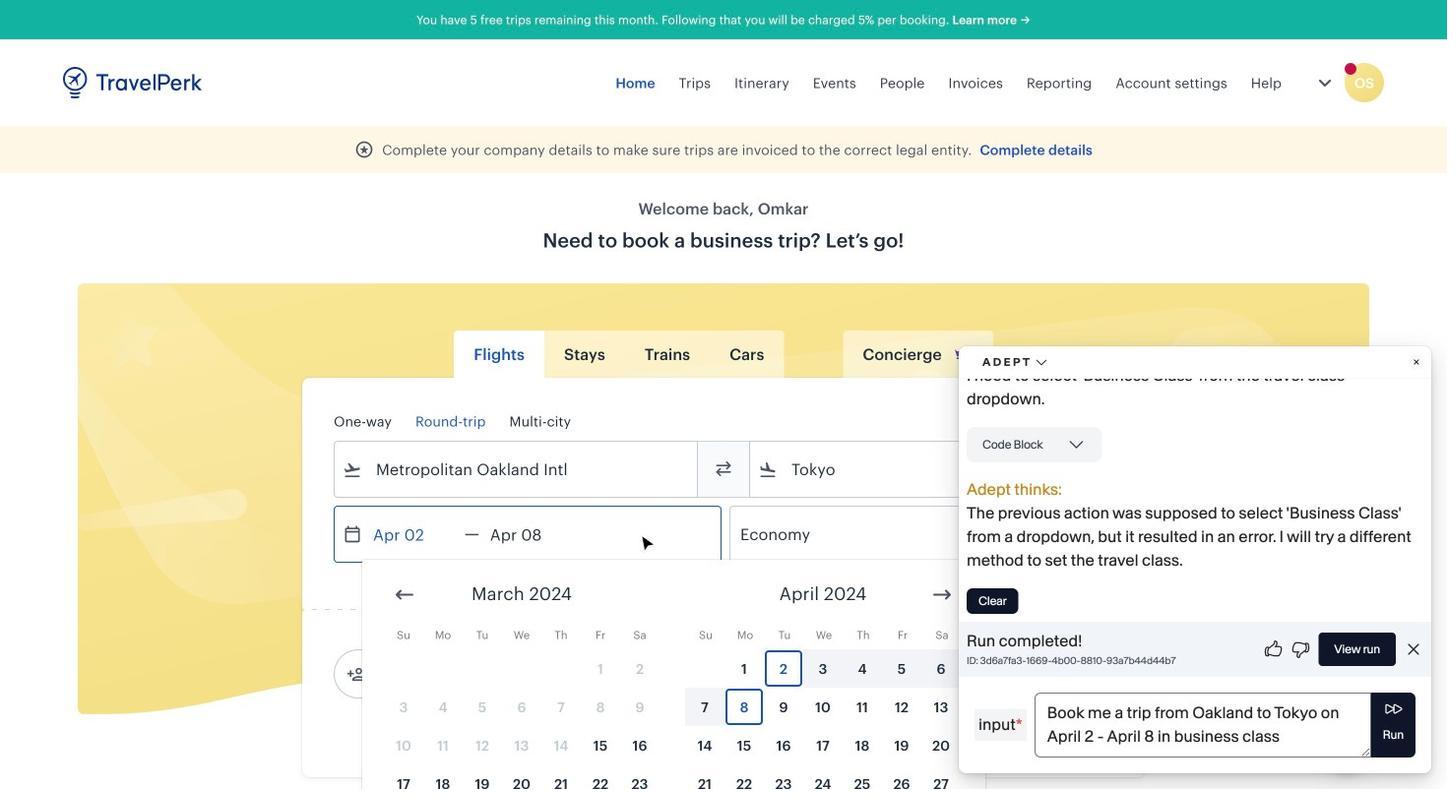 Task type: locate. For each thing, give the bounding box(es) containing it.
From search field
[[362, 454, 671, 485]]

move backward to switch to the previous month. image
[[393, 583, 416, 607]]



Task type: describe. For each thing, give the bounding box(es) containing it.
calendar application
[[362, 560, 1447, 790]]

Return text field
[[479, 507, 582, 562]]

To search field
[[778, 454, 1087, 485]]

move forward to switch to the next month. image
[[930, 583, 954, 607]]

Depart text field
[[362, 507, 465, 562]]



Task type: vqa. For each thing, say whether or not it's contained in the screenshot.
"ADD FIRST TRAVELER" search box
no



